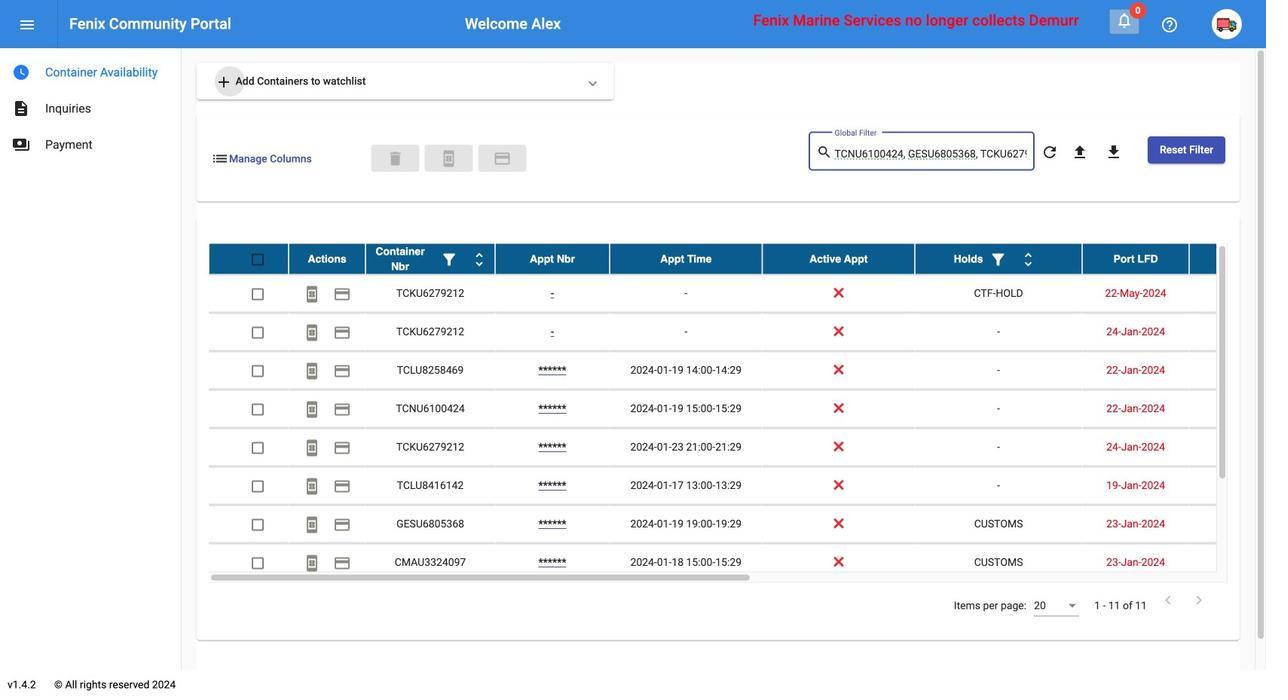 Task type: describe. For each thing, give the bounding box(es) containing it.
1 row from the top
[[209, 244, 1266, 275]]

6 column header from the left
[[915, 244, 1082, 274]]

7 row from the top
[[209, 467, 1266, 505]]

8 row from the top
[[209, 505, 1266, 544]]

4 column header from the left
[[610, 244, 762, 274]]

8 column header from the left
[[1189, 244, 1266, 274]]

7 column header from the left
[[1082, 244, 1189, 274]]

2 row from the top
[[209, 275, 1266, 313]]

cell for 4th row from the top of the page
[[1189, 352, 1266, 389]]

5 column header from the left
[[762, 244, 915, 274]]

1 column header from the left
[[289, 244, 366, 274]]



Task type: vqa. For each thing, say whether or not it's contained in the screenshot.
8th column header
yes



Task type: locate. For each thing, give the bounding box(es) containing it.
7 cell from the top
[[1189, 505, 1266, 543]]

cell for 2nd row
[[1189, 275, 1266, 312]]

row
[[209, 244, 1266, 275], [209, 275, 1266, 313], [209, 313, 1266, 352], [209, 352, 1266, 390], [209, 390, 1266, 428], [209, 428, 1266, 467], [209, 467, 1266, 505], [209, 505, 1266, 544], [209, 544, 1266, 582]]

navigation
[[0, 48, 181, 163]]

cell for seventh row
[[1189, 467, 1266, 505]]

3 column header from the left
[[495, 244, 610, 274]]

cell for ninth row
[[1189, 544, 1266, 581]]

no color image
[[1115, 11, 1133, 29], [18, 16, 36, 34], [215, 73, 233, 91], [12, 136, 30, 154], [1105, 143, 1123, 161], [816, 144, 835, 162], [440, 150, 458, 168], [493, 150, 511, 168], [440, 250, 458, 269], [470, 250, 488, 269], [989, 250, 1007, 269], [303, 324, 321, 342], [303, 362, 321, 380], [303, 400, 321, 419], [333, 400, 351, 419], [303, 516, 321, 534], [333, 516, 351, 534], [303, 554, 321, 572], [1159, 591, 1177, 609], [1190, 591, 1208, 609]]

cell for fifth row from the bottom
[[1189, 390, 1266, 428]]

3 cell from the top
[[1189, 352, 1266, 389]]

5 row from the top
[[209, 390, 1266, 428]]

2 cell from the top
[[1189, 313, 1266, 351]]

2 column header from the left
[[366, 244, 495, 274]]

6 row from the top
[[209, 428, 1266, 467]]

cell for sixth row from the top of the page
[[1189, 428, 1266, 466]]

4 row from the top
[[209, 352, 1266, 390]]

column header
[[289, 244, 366, 274], [366, 244, 495, 274], [495, 244, 610, 274], [610, 244, 762, 274], [762, 244, 915, 274], [915, 244, 1082, 274], [1082, 244, 1189, 274], [1189, 244, 1266, 274]]

delete image
[[386, 150, 404, 168]]

cell
[[1189, 275, 1266, 312], [1189, 313, 1266, 351], [1189, 352, 1266, 389], [1189, 390, 1266, 428], [1189, 428, 1266, 466], [1189, 467, 1266, 505], [1189, 505, 1266, 543], [1189, 544, 1266, 581]]

8 cell from the top
[[1189, 544, 1266, 581]]

cell for seventh row from the bottom of the page
[[1189, 313, 1266, 351]]

grid
[[209, 244, 1266, 583]]

no color image
[[1161, 16, 1179, 34], [12, 63, 30, 81], [12, 99, 30, 118], [1041, 143, 1059, 161], [1071, 143, 1089, 161], [211, 150, 229, 168], [1019, 250, 1037, 269], [303, 285, 321, 303], [333, 285, 351, 303], [333, 324, 351, 342], [333, 362, 351, 380], [303, 439, 321, 457], [333, 439, 351, 457], [303, 477, 321, 495], [333, 477, 351, 495], [333, 554, 351, 572]]

Global Watchlist Filter field
[[835, 148, 1027, 160]]

5 cell from the top
[[1189, 428, 1266, 466]]

3 row from the top
[[209, 313, 1266, 352]]

1 cell from the top
[[1189, 275, 1266, 312]]

cell for eighth row
[[1189, 505, 1266, 543]]

4 cell from the top
[[1189, 390, 1266, 428]]

6 cell from the top
[[1189, 467, 1266, 505]]

9 row from the top
[[209, 544, 1266, 582]]



